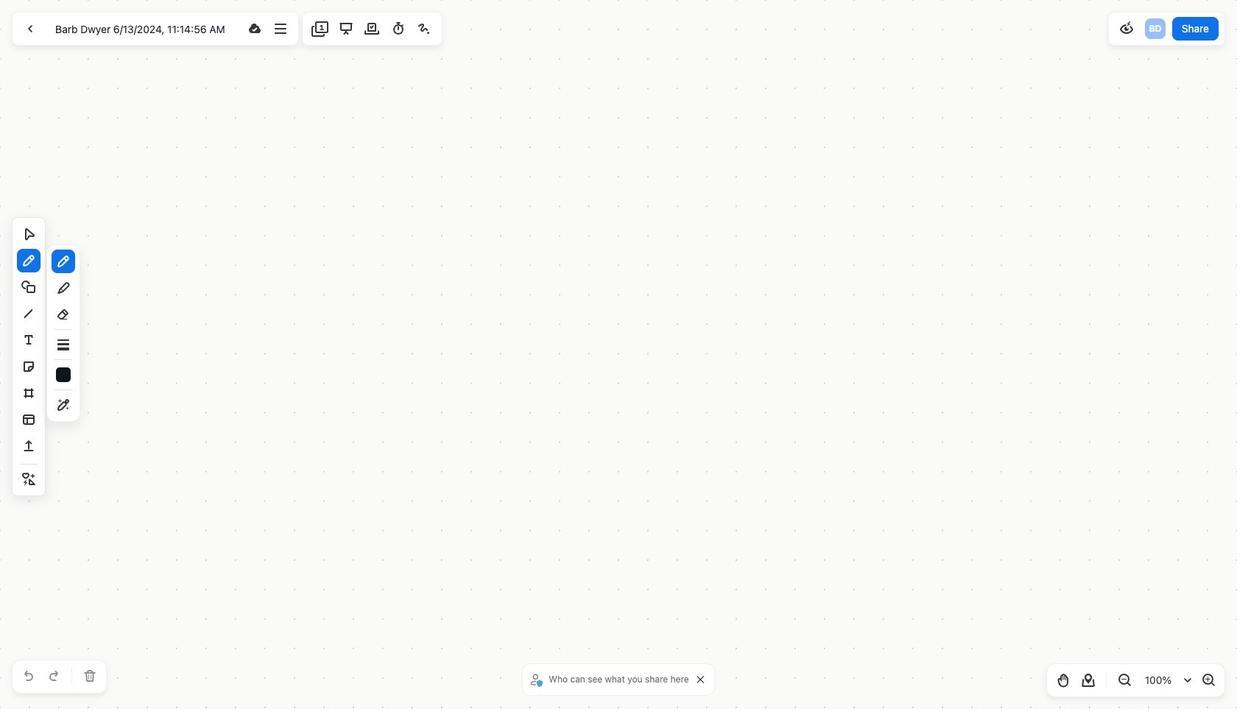 Task type: vqa. For each thing, say whether or not it's contained in the screenshot.
rightmost Computer.
no



Task type: describe. For each thing, give the bounding box(es) containing it.
presentation image
[[338, 20, 355, 38]]

pages image
[[312, 20, 329, 38]]

barb dwyer list item
[[1144, 17, 1168, 41]]

dashboard image
[[21, 20, 39, 38]]

zoom out image
[[1116, 672, 1134, 690]]

zoom in image
[[1200, 672, 1218, 690]]

Document name text field
[[44, 17, 241, 41]]

close image
[[698, 676, 705, 684]]

timer image
[[390, 20, 407, 38]]

more options image
[[272, 20, 290, 38]]



Task type: locate. For each thing, give the bounding box(es) containing it.
vote3634634 image
[[364, 20, 381, 38]]

color menu item
[[56, 367, 71, 382]]

list
[[1144, 17, 1168, 41]]

laser image
[[415, 20, 433, 38]]



